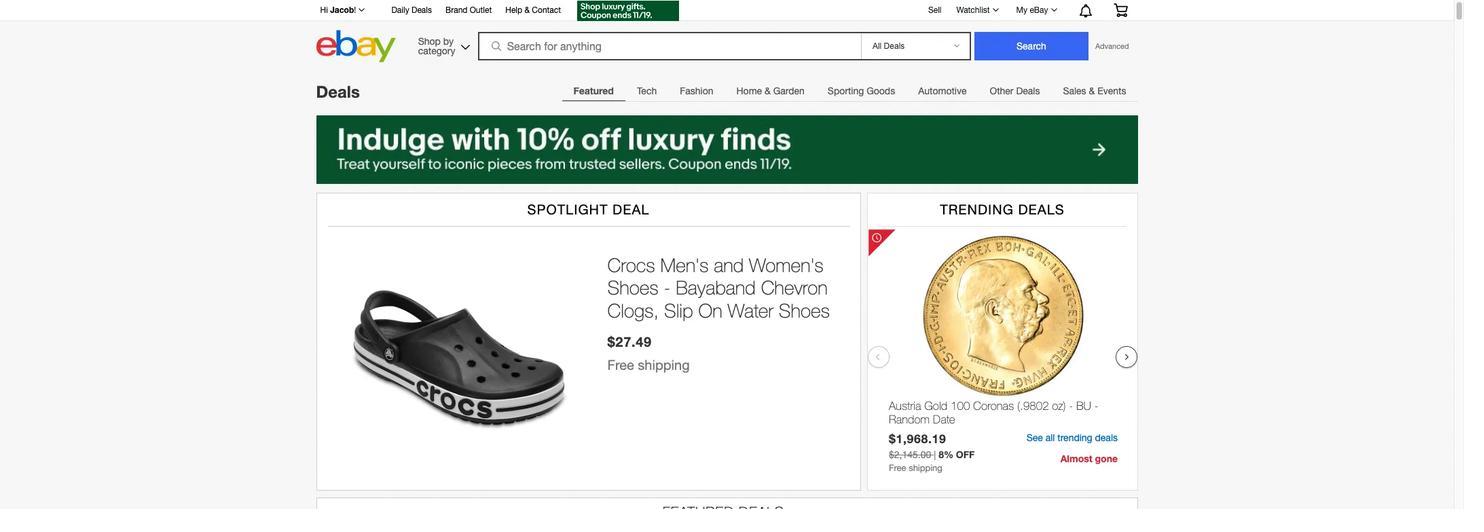 Task type: locate. For each thing, give the bounding box(es) containing it.
0 horizontal spatial -
[[664, 277, 671, 299]]

see all trending deals link
[[1027, 433, 1118, 444]]

watchlist
[[957, 5, 990, 15]]

women's
[[749, 254, 824, 276]]

date
[[933, 413, 955, 427]]

contact
[[532, 5, 561, 15]]

coronas
[[973, 399, 1014, 413]]

shoes down "chevron" at the right bottom of the page
[[779, 300, 830, 322]]

- right oz)
[[1069, 399, 1073, 413]]

- up slip
[[664, 277, 671, 299]]

jacob
[[330, 5, 354, 15]]

free down $27.49
[[608, 357, 634, 373]]

help & contact
[[506, 5, 561, 15]]

free down $2,145.00 on the bottom right
[[889, 463, 906, 474]]

see all trending deals
[[1027, 433, 1118, 444]]

$1,968.19
[[889, 432, 947, 446]]

outlet
[[470, 5, 492, 15]]

brand outlet link
[[446, 3, 492, 18]]

shipping inside the $2,145.00 | 8% off free shipping
[[909, 463, 943, 474]]

- right bu
[[1095, 399, 1099, 413]]

slip
[[665, 300, 693, 322]]

0 horizontal spatial &
[[525, 5, 530, 15]]

get the coupon image
[[578, 1, 679, 21]]

gold
[[925, 399, 948, 413]]

help & contact link
[[506, 3, 561, 18]]

off
[[956, 449, 975, 461]]

see
[[1027, 433, 1043, 444]]

daily
[[392, 5, 409, 15]]

Search for anything text field
[[480, 33, 859, 59]]

tech link
[[626, 77, 669, 105]]

deals inside 'featured' "menu bar"
[[1017, 86, 1041, 96]]

other deals link
[[979, 77, 1052, 105]]

shipping down $27.49
[[638, 357, 690, 373]]

crocs men's and women's shoes - bayaband chevron clogs, slip on water shoes link
[[608, 254, 847, 322]]

& for events
[[1090, 86, 1096, 96]]

0 vertical spatial shipping
[[638, 357, 690, 373]]

|
[[934, 450, 936, 461]]

2 horizontal spatial &
[[1090, 86, 1096, 96]]

featured
[[574, 85, 614, 96]]

&
[[525, 5, 530, 15], [765, 86, 771, 96], [1090, 86, 1096, 96]]

brand outlet
[[446, 5, 492, 15]]

deals link
[[316, 82, 360, 101]]

shipping
[[638, 357, 690, 373], [909, 463, 943, 474]]

spotlight deal
[[528, 202, 650, 217]]

category
[[418, 45, 456, 56]]

deals
[[412, 5, 432, 15], [316, 82, 360, 101], [1017, 86, 1041, 96], [1019, 202, 1065, 217]]

0 vertical spatial shoes
[[608, 277, 659, 299]]

automotive link
[[907, 77, 979, 105]]

other
[[990, 86, 1014, 96]]

None submit
[[975, 32, 1089, 60]]

sales & events
[[1064, 86, 1127, 96]]

deals for daily
[[412, 5, 432, 15]]

home & garden link
[[725, 77, 817, 105]]

-
[[664, 277, 671, 299], [1069, 399, 1073, 413], [1095, 399, 1099, 413]]

garden
[[774, 86, 805, 96]]

0 horizontal spatial free
[[608, 357, 634, 373]]

0 horizontal spatial shipping
[[638, 357, 690, 373]]

& for contact
[[525, 5, 530, 15]]

1 vertical spatial shipping
[[909, 463, 943, 474]]

hi
[[320, 5, 328, 15]]

deals inside account navigation
[[412, 5, 432, 15]]

& right help on the left top of page
[[525, 5, 530, 15]]

none submit inside "shop by category" banner
[[975, 32, 1089, 60]]

& inside account navigation
[[525, 5, 530, 15]]

daily deals link
[[392, 3, 432, 18]]

indulge with 10% off luxury finds treat yourself iconic pieces from trusted sellers. coupon ends 11/19. image
[[316, 116, 1138, 184]]

automotive
[[919, 86, 967, 96]]

almost gone
[[1061, 453, 1118, 465]]

shipping down |
[[909, 463, 943, 474]]

on
[[699, 300, 723, 322]]

events
[[1098, 86, 1127, 96]]

8%
[[939, 449, 954, 461]]

1 vertical spatial free
[[889, 463, 906, 474]]

men's
[[661, 254, 709, 276]]

free
[[608, 357, 634, 373], [889, 463, 906, 474]]

deals for trending
[[1019, 202, 1065, 217]]

1 horizontal spatial shoes
[[779, 300, 830, 322]]

tech
[[637, 86, 657, 96]]

sell link
[[923, 5, 948, 15]]

shoes up clogs,
[[608, 277, 659, 299]]

deals for other
[[1017, 86, 1041, 96]]

& right "home"
[[765, 86, 771, 96]]

sporting goods link
[[817, 77, 907, 105]]

& right sales
[[1090, 86, 1096, 96]]

shop by category
[[418, 36, 456, 56]]

1 horizontal spatial shipping
[[909, 463, 943, 474]]

account navigation
[[313, 0, 1138, 23]]

1 horizontal spatial free
[[889, 463, 906, 474]]

0 vertical spatial free
[[608, 357, 634, 373]]

1 horizontal spatial &
[[765, 86, 771, 96]]



Task type: vqa. For each thing, say whether or not it's contained in the screenshot.
topmost 1:2
no



Task type: describe. For each thing, give the bounding box(es) containing it.
sales & events link
[[1052, 77, 1138, 105]]

austria gold 100 coronas (.9802 oz) - bu - random date link
[[889, 399, 1118, 430]]

1 horizontal spatial -
[[1069, 399, 1073, 413]]

fashion link
[[669, 77, 725, 105]]

sporting goods
[[828, 86, 896, 96]]

featured menu bar
[[562, 77, 1138, 105]]

sporting
[[828, 86, 864, 96]]

shop by category banner
[[313, 0, 1138, 66]]

austria
[[889, 399, 921, 413]]

bayaband
[[676, 277, 756, 299]]

my
[[1017, 5, 1028, 15]]

free inside the $2,145.00 | 8% off free shipping
[[889, 463, 906, 474]]

featured tab list
[[562, 77, 1138, 105]]

my ebay
[[1017, 5, 1049, 15]]

& for garden
[[765, 86, 771, 96]]

oz)
[[1052, 399, 1066, 413]]

(.9802
[[1017, 399, 1049, 413]]

deals
[[1095, 433, 1118, 444]]

by
[[444, 36, 454, 47]]

ebay
[[1030, 5, 1049, 15]]

and
[[714, 254, 744, 276]]

shop by category button
[[412, 30, 473, 59]]

advanced link
[[1089, 33, 1136, 60]]

other deals
[[990, 86, 1041, 96]]

clogs,
[[608, 300, 659, 322]]

random
[[889, 413, 930, 427]]

watchlist link
[[950, 2, 1005, 18]]

almost
[[1061, 453, 1093, 465]]

2 horizontal spatial -
[[1095, 399, 1099, 413]]

gone
[[1095, 453, 1118, 465]]

home
[[737, 86, 762, 96]]

$27.49
[[608, 333, 652, 350]]

water
[[728, 300, 774, 322]]

goods
[[867, 86, 896, 96]]

1 vertical spatial shoes
[[779, 300, 830, 322]]

bu
[[1077, 399, 1092, 413]]

free shipping
[[608, 357, 690, 373]]

help
[[506, 5, 523, 15]]

home & garden
[[737, 86, 805, 96]]

deal
[[613, 202, 650, 217]]

0 horizontal spatial shoes
[[608, 277, 659, 299]]

fashion
[[680, 86, 714, 96]]

all
[[1046, 433, 1055, 444]]

hi jacob !
[[320, 5, 356, 15]]

- inside "crocs men's and women's shoes - bayaband chevron clogs, slip on water shoes"
[[664, 277, 671, 299]]

advanced
[[1096, 42, 1130, 50]]

100
[[951, 399, 970, 413]]

crocs men's and women's shoes - bayaband chevron clogs, slip on water shoes
[[608, 254, 830, 322]]

your shopping cart image
[[1113, 3, 1129, 17]]

featured link
[[562, 77, 626, 105]]

daily deals
[[392, 5, 432, 15]]

sell
[[929, 5, 942, 15]]

!
[[354, 5, 356, 15]]

brand
[[446, 5, 468, 15]]

trending
[[1058, 433, 1093, 444]]

trending deals
[[940, 202, 1065, 217]]

crocs
[[608, 254, 655, 276]]

chevron
[[761, 277, 828, 299]]

trending
[[940, 202, 1014, 217]]

$2,145.00 | 8% off free shipping
[[889, 449, 975, 474]]

shop
[[418, 36, 441, 47]]

spotlight
[[528, 202, 608, 217]]

austria gold 100 coronas (.9802 oz) - bu - random date
[[889, 399, 1099, 427]]

my ebay link
[[1009, 2, 1064, 18]]

$2,145.00
[[889, 450, 931, 461]]

sales
[[1064, 86, 1087, 96]]



